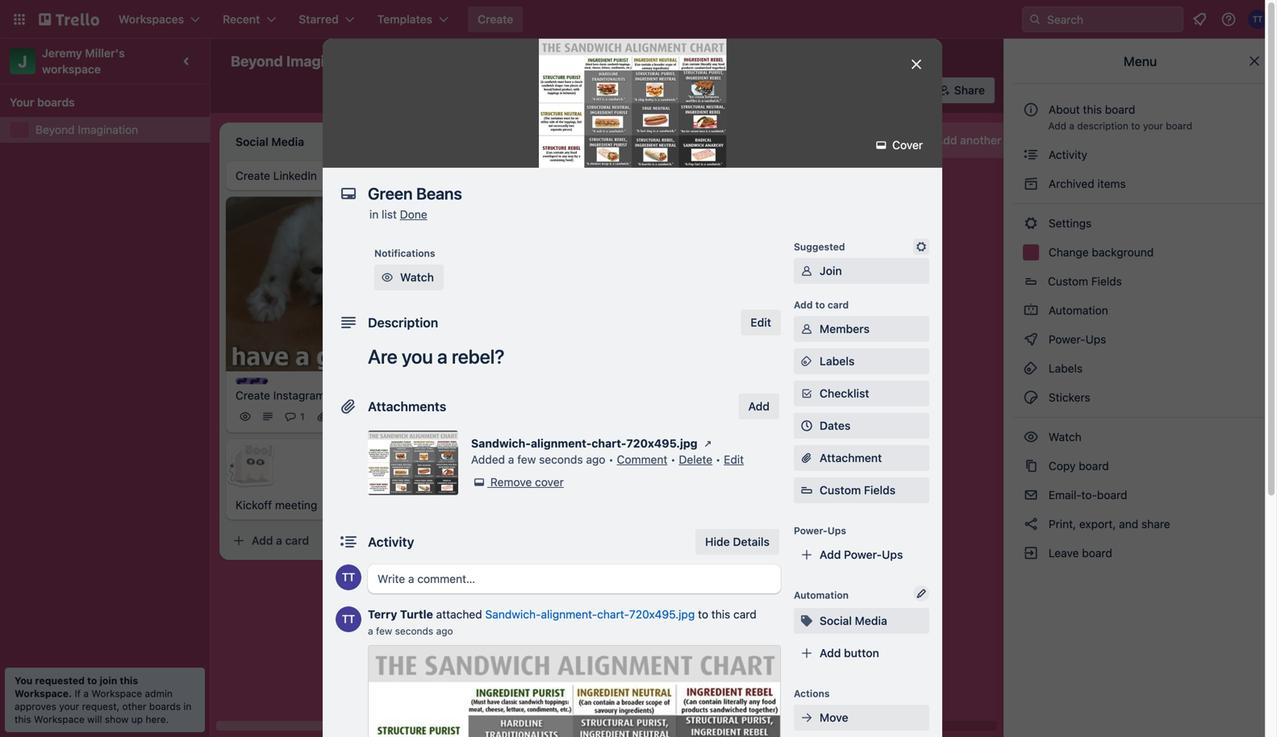Task type: vqa. For each thing, say whether or not it's contained in the screenshot.
Add within About this board Add a description to your board
yes



Task type: locate. For each thing, give the bounding box(es) containing it.
a right if
[[83, 688, 89, 700]]

seconds up 'cover'
[[539, 453, 583, 466]]

1 horizontal spatial imagination
[[286, 52, 368, 70]]

terry turtle (terryturtle) image right open information menu 'icon'
[[1248, 10, 1268, 29]]

seconds down turtle
[[395, 626, 434, 637]]

1 vertical spatial boards
[[149, 701, 181, 713]]

few up remove cover at bottom left
[[517, 453, 536, 466]]

2 vertical spatial add a card
[[252, 534, 309, 548]]

activity link
[[1014, 142, 1268, 168]]

1 down instagram
[[300, 411, 305, 423]]

sm image inside email-to-board link
[[1023, 487, 1039, 504]]

this inside if a workspace admin approves your request, other boards in this workspace will show up here.
[[15, 714, 31, 725]]

1 horizontal spatial create from template… image
[[642, 431, 655, 444]]

sm image inside print, export, and share link
[[1023, 516, 1039, 533]]

1 horizontal spatial add a card
[[481, 431, 538, 444]]

add
[[1049, 120, 1067, 132], [936, 134, 957, 147], [794, 299, 813, 311], [749, 400, 770, 413], [710, 410, 731, 423], [481, 431, 502, 444], [252, 534, 273, 548], [820, 548, 841, 562], [820, 647, 841, 660]]

fields for add to card
[[864, 484, 896, 497]]

add a card button for create linkedin
[[226, 528, 407, 554]]

sm image inside 'activity' link
[[1023, 147, 1039, 163]]

attachment button
[[794, 445, 930, 471]]

power-ups
[[619, 84, 678, 97], [1046, 333, 1110, 346], [794, 525, 847, 537]]

activity down the kickoff meeting link
[[368, 535, 414, 550]]

watch inside 'button'
[[400, 271, 434, 284]]

1 vertical spatial power-ups
[[1046, 333, 1110, 346]]

attachment
[[820, 452, 882, 465]]

power- inside power-ups link
[[1049, 333, 1086, 346]]

sm image for settings
[[1023, 215, 1039, 232]]

2 vertical spatial create from template… image
[[413, 535, 426, 548]]

added
[[471, 453, 505, 466]]

sm image inside the settings link
[[1023, 215, 1039, 232]]

this down hide
[[712, 608, 731, 621]]

add another list
[[936, 134, 1021, 147]]

share
[[954, 84, 985, 97]]

in
[[370, 208, 379, 221], [183, 701, 192, 713]]

power-ups up add power-ups
[[794, 525, 847, 537]]

custom fields for add to card
[[820, 484, 896, 497]]

custom fields button
[[1014, 269, 1268, 295], [794, 483, 930, 499]]

attachments
[[368, 399, 446, 414]]

copy
[[1049, 460, 1076, 473]]

share button
[[932, 77, 995, 103]]

0 horizontal spatial workspace
[[34, 714, 85, 725]]

add a card button up edit link
[[684, 404, 865, 430]]

jeremy miller's workspace
[[42, 46, 128, 76]]

0 vertical spatial imagination
[[286, 52, 368, 70]]

sm image
[[691, 77, 714, 100], [1023, 215, 1039, 232], [1023, 303, 1039, 319], [799, 321, 815, 337], [1023, 361, 1039, 377], [1023, 390, 1039, 406], [1023, 429, 1039, 445], [700, 436, 716, 452], [1023, 546, 1039, 562], [799, 613, 815, 629]]

about
[[1049, 103, 1080, 116]]

add a card down kickoff meeting
[[252, 534, 309, 548]]

ups inside button
[[657, 84, 678, 97]]

show
[[105, 714, 129, 725]]

your inside about this board add a description to your board
[[1143, 120, 1163, 132]]

print, export, and share link
[[1014, 512, 1268, 537]]

alignment- up added a few seconds ago
[[531, 437, 592, 450]]

terry turtle (terryturtle) image down the kickoff meeting link
[[336, 565, 362, 591]]

1 vertical spatial custom fields
[[820, 484, 896, 497]]

to down hide
[[698, 608, 709, 621]]

attached
[[436, 608, 482, 621]]

1 vertical spatial 720x495.jpg
[[629, 608, 695, 621]]

0 horizontal spatial add a card
[[252, 534, 309, 548]]

compliment
[[465, 350, 528, 364]]

print, export, and share
[[1046, 518, 1171, 531]]

jeremy miller (jeremymiller198) image down you on the left top of the page
[[407, 407, 426, 427]]

ruby anderson (rubyanderson7) image
[[636, 391, 655, 410]]

1 vertical spatial edit
[[724, 453, 744, 466]]

0 horizontal spatial ago
[[436, 626, 453, 637]]

add a card button down the kickoff meeting link
[[226, 528, 407, 554]]

ups left automation button
[[657, 84, 678, 97]]

create linkedin
[[236, 169, 317, 182]]

1 vertical spatial activity
[[368, 535, 414, 550]]

dates
[[820, 419, 851, 433]]

fields down change background
[[1092, 275, 1122, 288]]

1 horizontal spatial beyond
[[231, 52, 283, 70]]

power- down customize views image
[[619, 84, 657, 97]]

social
[[820, 615, 852, 628]]

1 vertical spatial beyond
[[36, 123, 75, 136]]

1 horizontal spatial watch
[[1046, 431, 1085, 444]]

a inside terry turtle attached sandwich-alignment-chart-720x495.jpg to this card a few seconds ago
[[368, 626, 373, 637]]

0 horizontal spatial 1
[[300, 411, 305, 423]]

1 horizontal spatial seconds
[[539, 453, 583, 466]]

imagination
[[286, 52, 368, 70], [78, 123, 138, 136]]

power-ups link
[[1014, 327, 1268, 353]]

ago down sandwich-alignment-chart-720x495.jpg
[[586, 453, 606, 466]]

add a card button up added a few seconds ago
[[455, 425, 636, 451]]

add a card button
[[684, 404, 865, 430], [455, 425, 636, 451], [226, 528, 407, 554]]

create inside "link"
[[236, 389, 270, 402]]

sm image for the join link
[[799, 263, 815, 279]]

1 vertical spatial create
[[236, 169, 270, 182]]

0 horizontal spatial custom fields button
[[794, 483, 930, 499]]

0 horizontal spatial power-ups
[[619, 84, 678, 97]]

miller's
[[85, 46, 125, 60]]

add inside about this board add a description to your board
[[1049, 120, 1067, 132]]

sm image inside stickers link
[[1023, 390, 1039, 406]]

create from template… image up comment on the bottom of page
[[642, 431, 655, 444]]

another
[[960, 134, 1002, 147]]

your
[[1143, 120, 1163, 132], [59, 701, 79, 713]]

add a card up the 'added' on the bottom left
[[481, 431, 538, 444]]

custom fields down change background
[[1048, 275, 1122, 288]]

this down approves
[[15, 714, 31, 725]]

your inside if a workspace admin approves your request, other boards in this workspace will show up here.
[[59, 701, 79, 713]]

0 vertical spatial automation
[[714, 84, 775, 97]]

sm image inside social media button
[[799, 613, 815, 629]]

members link
[[794, 316, 930, 342]]

1 horizontal spatial labels link
[[1014, 356, 1268, 382]]

workspace down approves
[[34, 714, 85, 725]]

jeremy miller (jeremymiller198) image up cover link
[[883, 79, 906, 102]]

2 horizontal spatial add a card button
[[684, 404, 865, 430]]

pie
[[740, 169, 756, 182]]

2 horizontal spatial automation
[[1046, 304, 1109, 317]]

custom down "attachment"
[[820, 484, 861, 497]]

0 vertical spatial beyond imagination
[[231, 52, 368, 70]]

0 horizontal spatial few
[[376, 626, 392, 637]]

hide details
[[705, 535, 770, 549]]

change background
[[1046, 246, 1154, 259]]

1 down create instagram "link"
[[332, 411, 337, 423]]

chart- inside terry turtle attached sandwich-alignment-chart-720x495.jpg to this card a few seconds ago
[[597, 608, 629, 621]]

comment link
[[617, 453, 668, 466]]

watch
[[400, 271, 434, 284], [1046, 431, 1085, 444]]

compliment the chef
[[465, 350, 575, 364]]

custom fields
[[1048, 275, 1122, 288], [820, 484, 896, 497]]

1 horizontal spatial power-ups
[[794, 525, 847, 537]]

few inside terry turtle attached sandwich-alignment-chart-720x495.jpg to this card a few seconds ago
[[376, 626, 392, 637]]

1 vertical spatial alignment-
[[541, 608, 597, 621]]

0 vertical spatial workspace
[[92, 688, 142, 700]]

create inside button
[[478, 13, 513, 26]]

0 vertical spatial sandwich-
[[471, 437, 531, 450]]

0 vertical spatial your
[[1143, 120, 1163, 132]]

custom fields button up automation "link"
[[1014, 269, 1268, 295]]

create from template… image
[[872, 410, 884, 423], [642, 431, 655, 444], [413, 535, 426, 548]]

sm image inside watch "link"
[[1023, 429, 1039, 445]]

1 horizontal spatial add a card button
[[455, 425, 636, 451]]

0 horizontal spatial seconds
[[395, 626, 434, 637]]

activity up archived
[[1046, 148, 1088, 161]]

search image
[[1029, 13, 1042, 26]]

1 vertical spatial watch
[[1046, 431, 1085, 444]]

1 vertical spatial your
[[59, 701, 79, 713]]

a up remove
[[508, 453, 514, 466]]

ago
[[586, 453, 606, 466], [436, 626, 453, 637]]

chart- up comment on the bottom of page
[[592, 437, 627, 450]]

watch down notifications
[[400, 271, 434, 284]]

remove cover
[[490, 476, 564, 489]]

sm image inside copy board link
[[1023, 458, 1039, 475]]

list left the done
[[382, 208, 397, 221]]

email-to-board
[[1046, 489, 1128, 502]]

0 vertical spatial create
[[478, 13, 513, 26]]

automation link
[[1014, 298, 1268, 324]]

to inside you requested to join this workspace.
[[87, 675, 97, 687]]

card down meeting
[[285, 534, 309, 548]]

to up the members
[[816, 299, 825, 311]]

add button
[[820, 647, 879, 660]]

1 horizontal spatial ago
[[586, 453, 606, 466]]

sm image for move link
[[799, 710, 815, 726]]

beyond
[[231, 52, 283, 70], [36, 123, 75, 136]]

1 horizontal spatial in
[[370, 208, 379, 221]]

2 horizontal spatial power-ups
[[1046, 333, 1110, 346]]

0 horizontal spatial imagination
[[78, 123, 138, 136]]

workspace down join
[[92, 688, 142, 700]]

boards right your
[[37, 96, 75, 109]]

board up print, export, and share
[[1097, 489, 1128, 502]]

ago down attached
[[436, 626, 453, 637]]

ups down automation "link"
[[1086, 333, 1107, 346]]

chart-
[[592, 437, 627, 450], [597, 608, 629, 621]]

terry turtle (terryturtle) image
[[862, 79, 885, 102], [591, 391, 610, 410], [384, 407, 403, 427], [336, 607, 362, 633]]

sm image inside watch 'button'
[[379, 270, 395, 286]]

terry turtle (terryturtle) image
[[1248, 10, 1268, 29], [336, 565, 362, 591]]

edit link
[[724, 453, 744, 466]]

Board name text field
[[223, 48, 376, 74]]

2 horizontal spatial create from template… image
[[872, 410, 884, 423]]

a down kickoff meeting
[[276, 534, 282, 548]]

imagination inside board name text box
[[286, 52, 368, 70]]

chart- down write a comment text box
[[597, 608, 629, 621]]

custom fields button down attachment button
[[794, 483, 930, 499]]

labels up checklist
[[820, 355, 855, 368]]

power- up stickers at the bottom right of the page
[[1049, 333, 1086, 346]]

2 horizontal spatial add a card
[[710, 410, 767, 423]]

0 vertical spatial create from template… image
[[872, 410, 884, 423]]

sandwich- up the 'added' on the bottom left
[[471, 437, 531, 450]]

0 horizontal spatial custom
[[820, 484, 861, 497]]

custom down change
[[1048, 275, 1089, 288]]

delete link
[[679, 453, 713, 466]]

this up the description
[[1083, 103, 1102, 116]]

0 horizontal spatial boards
[[37, 96, 75, 109]]

sm image inside leave board link
[[1023, 546, 1039, 562]]

in right other
[[183, 701, 192, 713]]

1 vertical spatial custom
[[820, 484, 861, 497]]

few
[[517, 453, 536, 466], [376, 626, 392, 637]]

0 vertical spatial 720x495.jpg
[[627, 437, 698, 450]]

add a card for create from template… icon related to create linkedin
[[252, 534, 309, 548]]

join link
[[794, 258, 930, 284]]

sm image inside move link
[[799, 710, 815, 726]]

checklist link
[[794, 381, 930, 407]]

sm image inside the join link
[[799, 263, 815, 279]]

sm image inside archived items link
[[1023, 176, 1039, 192]]

sandwich- inside terry turtle attached sandwich-alignment-chart-720x495.jpg to this card a few seconds ago
[[485, 608, 541, 621]]

0 vertical spatial custom
[[1048, 275, 1089, 288]]

move link
[[794, 705, 930, 731]]

sm image
[[873, 137, 890, 153], [1023, 147, 1039, 163], [1023, 176, 1039, 192], [913, 239, 930, 255], [799, 263, 815, 279], [379, 270, 395, 286], [1023, 332, 1039, 348], [799, 353, 815, 370], [799, 386, 815, 402], [1023, 458, 1039, 475], [471, 475, 487, 491], [1023, 487, 1039, 504], [1023, 516, 1039, 533], [799, 710, 815, 726]]

sandwich- right attached
[[485, 608, 541, 621]]

this right join
[[120, 675, 138, 687]]

description
[[1077, 120, 1129, 132]]

labels up stickers at the bottom right of the page
[[1046, 362, 1083, 375]]

0 horizontal spatial custom fields
[[820, 484, 896, 497]]

0 vertical spatial custom fields
[[1048, 275, 1122, 288]]

labels link down power-ups link
[[1014, 356, 1268, 382]]

sm image inside automation "link"
[[1023, 303, 1039, 319]]

1 horizontal spatial few
[[517, 453, 536, 466]]

custom fields down attachment button
[[820, 484, 896, 497]]

edit inside button
[[751, 316, 771, 329]]

and
[[1119, 518, 1139, 531]]

terry turtle (terryturtle) image left ruby anderson (rubyanderson7) icon
[[591, 391, 610, 410]]

sm image for watch 'button'
[[379, 270, 395, 286]]

0 vertical spatial chart-
[[592, 437, 627, 450]]

sm image inside power-ups link
[[1023, 332, 1039, 348]]

1 vertical spatial beyond imagination
[[36, 123, 138, 136]]

1 horizontal spatial your
[[1143, 120, 1163, 132]]

create from template… image down the checklist 'link'
[[872, 410, 884, 423]]

to left join
[[87, 675, 97, 687]]

ups up add power-ups
[[828, 525, 847, 537]]

to up 'activity' link
[[1131, 120, 1141, 132]]

leave
[[1049, 547, 1079, 560]]

1 vertical spatial in
[[183, 701, 192, 713]]

a down 'about'
[[1069, 120, 1075, 132]]

1 vertical spatial sandwich-
[[485, 608, 541, 621]]

workspace.
[[15, 688, 72, 700]]

1 horizontal spatial beyond imagination
[[231, 52, 368, 70]]

card down hide details 'link'
[[734, 608, 757, 621]]

1 vertical spatial chart-
[[597, 608, 629, 621]]

1 horizontal spatial custom
[[1048, 275, 1089, 288]]

beyond inside board name text box
[[231, 52, 283, 70]]

sm image inside cover link
[[873, 137, 890, 153]]

power- inside the add power-ups link
[[844, 548, 882, 562]]

1 horizontal spatial activity
[[1046, 148, 1088, 161]]

your boards with 1 items element
[[10, 93, 192, 112]]

sm image for power-ups link
[[1023, 332, 1039, 348]]

sm image for social media
[[799, 613, 815, 629]]

labels link
[[794, 349, 930, 374], [1014, 356, 1268, 382]]

0 horizontal spatial beyond
[[36, 123, 75, 136]]

0 vertical spatial power-ups
[[619, 84, 678, 97]]

settings
[[1046, 217, 1092, 230]]

jeremy miller (jeremymiller198) image
[[883, 79, 906, 102], [613, 391, 633, 410], [407, 407, 426, 427]]

0 horizontal spatial list
[[382, 208, 397, 221]]

0 vertical spatial edit
[[751, 316, 771, 329]]

this inside you requested to join this workspace.
[[120, 675, 138, 687]]

1 1 from the left
[[300, 411, 305, 423]]

actions
[[794, 688, 830, 700]]

open information menu image
[[1221, 11, 1237, 27]]

in left the done
[[370, 208, 379, 221]]

custom fields button for menu
[[1014, 269, 1268, 295]]

your up 'activity' link
[[1143, 120, 1163, 132]]

labels link up the checklist 'link'
[[794, 349, 930, 374]]

1 vertical spatial create from template… image
[[642, 431, 655, 444]]

sm image for leave board
[[1023, 546, 1039, 562]]

1 vertical spatial few
[[376, 626, 392, 637]]

1 horizontal spatial boards
[[149, 701, 181, 713]]

power- up social media button
[[844, 548, 882, 562]]

board up 'to-'
[[1079, 460, 1109, 473]]

ups
[[657, 84, 678, 97], [1086, 333, 1107, 346], [828, 525, 847, 537], [882, 548, 903, 562]]

1 horizontal spatial jeremy miller (jeremymiller198) image
[[613, 391, 633, 410]]

0 vertical spatial fields
[[1092, 275, 1122, 288]]

Write a comment text field
[[368, 565, 781, 594]]

1 vertical spatial fields
[[864, 484, 896, 497]]

will
[[87, 714, 102, 725]]

1 horizontal spatial fields
[[1092, 275, 1122, 288]]

0 vertical spatial activity
[[1046, 148, 1088, 161]]

0 horizontal spatial in
[[183, 701, 192, 713]]

720x495.jpg inside terry turtle attached sandwich-alignment-chart-720x495.jpg to this card a few seconds ago
[[629, 608, 695, 621]]

0 vertical spatial alignment-
[[531, 437, 592, 450]]

create from template… image for create linkedin
[[413, 535, 426, 548]]

power-ups down customize views image
[[619, 84, 678, 97]]

1 horizontal spatial list
[[1005, 134, 1021, 147]]

add a card up edit link
[[710, 410, 767, 423]]

0 vertical spatial few
[[517, 453, 536, 466]]

fields
[[1092, 275, 1122, 288], [864, 484, 896, 497]]

fields down attachment button
[[864, 484, 896, 497]]

create for create
[[478, 13, 513, 26]]

your down if
[[59, 701, 79, 713]]

sandwich-alignment-chart-720x495.jpg link
[[485, 608, 695, 621]]

2 1 from the left
[[332, 411, 337, 423]]

beyond imagination
[[231, 52, 368, 70], [36, 123, 138, 136]]

create from template… image up turtle
[[413, 535, 426, 548]]

automation inside automation "link"
[[1046, 304, 1109, 317]]

turtle
[[400, 608, 433, 621]]

0 vertical spatial list
[[1005, 134, 1021, 147]]

sandwich-
[[471, 437, 531, 450], [485, 608, 541, 621]]

edit
[[751, 316, 771, 329], [724, 453, 744, 466]]

boards inside if a workspace admin approves your request, other boards in this workspace will show up here.
[[149, 701, 181, 713]]

create from template… image for leftover pie
[[872, 410, 884, 423]]

1 horizontal spatial custom fields
[[1048, 275, 1122, 288]]

list inside button
[[1005, 134, 1021, 147]]

boards down admin
[[149, 701, 181, 713]]

list right another
[[1005, 134, 1021, 147]]

0 vertical spatial watch
[[400, 271, 434, 284]]

compliment the chef link
[[465, 349, 652, 365]]

1 vertical spatial automation
[[1046, 304, 1109, 317]]

alignment- down write a comment text box
[[541, 608, 597, 621]]

sm image inside members link
[[799, 321, 815, 337]]

0 horizontal spatial terry turtle (terryturtle) image
[[336, 565, 362, 591]]

custom fields button for add to card
[[794, 483, 930, 499]]

sm image inside the checklist 'link'
[[799, 386, 815, 402]]

1 vertical spatial ago
[[436, 626, 453, 637]]

power-ups inside button
[[619, 84, 678, 97]]

0 vertical spatial boards
[[37, 96, 75, 109]]

a down terry
[[368, 626, 373, 637]]

1 vertical spatial list
[[382, 208, 397, 221]]

0 vertical spatial ago
[[586, 453, 606, 466]]

this inside about this board add a description to your board
[[1083, 103, 1102, 116]]

join
[[820, 264, 842, 278]]

few down terry
[[376, 626, 392, 637]]

0 horizontal spatial automation
[[714, 84, 775, 97]]

power-ups up stickers at the bottom right of the page
[[1046, 333, 1110, 346]]

jeremy miller (jeremymiller198) image left ruby anderson (rubyanderson7) icon
[[613, 391, 633, 410]]

primary element
[[0, 0, 1277, 39]]

create instagram
[[236, 389, 325, 402]]

None text field
[[360, 179, 893, 208]]

export,
[[1080, 518, 1116, 531]]

1 vertical spatial terry turtle (terryturtle) image
[[336, 565, 362, 591]]

1 horizontal spatial labels
[[1046, 362, 1083, 375]]

this
[[1083, 103, 1102, 116], [712, 608, 731, 621], [120, 675, 138, 687], [15, 714, 31, 725]]

watch up copy
[[1046, 431, 1085, 444]]

workspace
[[92, 688, 142, 700], [34, 714, 85, 725]]



Task type: describe. For each thing, give the bounding box(es) containing it.
meeting
[[275, 499, 317, 512]]

rebel?
[[452, 345, 505, 368]]

leave board link
[[1014, 541, 1268, 566]]

your
[[10, 96, 34, 109]]

alignment- inside terry turtle attached sandwich-alignment-chart-720x495.jpg to this card a few seconds ago
[[541, 608, 597, 621]]

sm image for watch
[[1023, 429, 1039, 445]]

edit button
[[741, 310, 781, 336]]

board down export, at the right
[[1082, 547, 1113, 560]]

customize views image
[[624, 53, 640, 69]]

create for create instagram
[[236, 389, 270, 402]]

back to home image
[[39, 6, 99, 32]]

thoughts
[[481, 169, 525, 180]]

sm image for cover link
[[873, 137, 890, 153]]

create linkedin link
[[236, 168, 423, 184]]

kickoff meeting link
[[236, 498, 423, 514]]

if a workspace admin approves your request, other boards in this workspace will show up here.
[[15, 688, 192, 725]]

leftover
[[694, 169, 737, 182]]

a inside if a workspace admin approves your request, other boards in this workspace will show up here.
[[83, 688, 89, 700]]

Search field
[[1042, 7, 1183, 31]]

admin
[[145, 688, 173, 700]]

create for create linkedin
[[236, 169, 270, 182]]

card inside terry turtle attached sandwich-alignment-chart-720x495.jpg to this card a few seconds ago
[[734, 608, 757, 621]]

are you a rebel?
[[368, 345, 505, 368]]

members
[[820, 322, 870, 336]]

to-
[[1082, 489, 1097, 502]]

add a card for create from template… icon to the middle
[[481, 431, 538, 444]]

custom fields for menu
[[1048, 275, 1122, 288]]

sm image for the checklist 'link'
[[799, 386, 815, 402]]

add power-ups link
[[794, 542, 930, 568]]

chef
[[551, 350, 575, 364]]

fields for menu
[[1092, 275, 1122, 288]]

requested
[[35, 675, 85, 687]]

custom for menu
[[1048, 275, 1089, 288]]

0 vertical spatial in
[[370, 208, 379, 221]]

checklist
[[820, 387, 870, 400]]

change
[[1049, 246, 1089, 259]]

a up added a few seconds ago
[[505, 431, 512, 444]]

create instagram link
[[236, 388, 423, 404]]

archived
[[1049, 177, 1095, 190]]

sm image for 'activity' link
[[1023, 147, 1039, 163]]

remove cover link
[[471, 475, 564, 491]]

add button button
[[794, 641, 930, 667]]

sm image for print, export, and share link
[[1023, 516, 1039, 533]]

a right you on the left top of the page
[[437, 345, 448, 368]]

archived items link
[[1014, 171, 1268, 197]]

watch inside "link"
[[1046, 431, 1085, 444]]

create button
[[468, 6, 523, 32]]

terry turtle (terryturtle) image left terry
[[336, 607, 362, 633]]

color: bold red, title: "thoughts" element
[[465, 168, 525, 180]]

request,
[[82, 701, 120, 713]]

archived items
[[1046, 177, 1126, 190]]

0 horizontal spatial jeremy miller (jeremymiller198) image
[[407, 407, 426, 427]]

kickoff meeting
[[236, 499, 317, 512]]

delete
[[679, 453, 713, 466]]

0 horizontal spatial labels link
[[794, 349, 930, 374]]

your boards
[[10, 96, 75, 109]]

thinking
[[465, 179, 509, 192]]

stickers link
[[1014, 385, 1268, 411]]

done link
[[400, 208, 427, 221]]

join
[[100, 675, 117, 687]]

kickoff
[[236, 499, 272, 512]]

watch button
[[374, 265, 444, 291]]

sm image for archived items link
[[1023, 176, 1039, 192]]

power- up add power-ups
[[794, 525, 828, 537]]

cover link
[[869, 132, 933, 158]]

added a few seconds ago
[[471, 453, 606, 466]]

1 horizontal spatial terry turtle (terryturtle) image
[[1248, 10, 1268, 29]]

watch link
[[1014, 424, 1268, 450]]

automation inside automation button
[[714, 84, 775, 97]]

1 vertical spatial workspace
[[34, 714, 85, 725]]

sm image for labels
[[1023, 361, 1039, 377]]

sandwich-alignment-chart-720x495.jpg
[[471, 437, 698, 450]]

terry
[[368, 608, 397, 621]]

to inside about this board add a description to your board
[[1131, 120, 1141, 132]]

description
[[368, 315, 438, 330]]

a few seconds ago link
[[368, 626, 453, 637]]

add a card button for leftover pie
[[684, 404, 865, 430]]

sm image for remove cover 'link'
[[471, 475, 487, 491]]

boards inside "element"
[[37, 96, 75, 109]]

ruby anderson (rubyanderson7) image
[[904, 79, 927, 102]]

add button
[[739, 394, 780, 420]]

0 notifications image
[[1190, 10, 1210, 29]]

card up the members
[[828, 299, 849, 311]]

power- inside power-ups button
[[619, 84, 657, 97]]

automation button
[[691, 77, 785, 103]]

the
[[531, 350, 548, 364]]

0 horizontal spatial beyond imagination
[[36, 123, 138, 136]]

details
[[733, 535, 770, 549]]

if
[[75, 688, 81, 700]]

card up edit link
[[744, 410, 767, 423]]

color: purple, title: none image
[[236, 378, 268, 385]]

card up added a few seconds ago
[[514, 431, 538, 444]]

seconds inside terry turtle attached sandwich-alignment-chart-720x495.jpg to this card a few seconds ago
[[395, 626, 434, 637]]

sm image for email-to-board link
[[1023, 487, 1039, 504]]

are
[[368, 345, 398, 368]]

ago inside terry turtle attached sandwich-alignment-chart-720x495.jpg to this card a few seconds ago
[[436, 626, 453, 637]]

0 horizontal spatial labels
[[820, 355, 855, 368]]

a up edit link
[[734, 410, 741, 423]]

thoughts thinking
[[465, 169, 525, 192]]

share
[[1142, 518, 1171, 531]]

activity inside 'activity' link
[[1046, 148, 1088, 161]]

add inside button
[[936, 134, 957, 147]]

cover
[[890, 138, 923, 152]]

board up the description
[[1105, 103, 1136, 116]]

cover
[[535, 476, 564, 489]]

remove
[[490, 476, 532, 489]]

1 vertical spatial imagination
[[78, 123, 138, 136]]

hide
[[705, 535, 730, 549]]

other
[[122, 701, 146, 713]]

power-ups button
[[587, 77, 688, 103]]

a inside about this board add a description to your board
[[1069, 120, 1075, 132]]

email-to-board link
[[1014, 483, 1268, 508]]

move
[[820, 711, 849, 725]]

approves
[[15, 701, 56, 713]]

in inside if a workspace admin approves your request, other boards in this workspace will show up here.
[[183, 701, 192, 713]]

linkedin
[[273, 169, 317, 182]]

beyond imagination inside board name text box
[[231, 52, 368, 70]]

you requested to join this workspace.
[[15, 675, 138, 700]]

workspace
[[42, 63, 101, 76]]

sm image inside automation button
[[691, 77, 714, 100]]

leave board
[[1046, 547, 1113, 560]]

change background link
[[1014, 240, 1268, 265]]

notifications
[[374, 248, 435, 259]]

sm image for automation
[[1023, 303, 1039, 319]]

ups up media
[[882, 548, 903, 562]]

dates button
[[794, 413, 930, 439]]

0 horizontal spatial edit
[[724, 453, 744, 466]]

sm image for stickers
[[1023, 390, 1039, 406]]

copy board link
[[1014, 454, 1268, 479]]

2 vertical spatial power-ups
[[794, 525, 847, 537]]

button
[[844, 647, 879, 660]]

1 horizontal spatial automation
[[794, 590, 849, 601]]

2 horizontal spatial jeremy miller (jeremymiller198) image
[[883, 79, 906, 102]]

custom for add to card
[[820, 484, 861, 497]]

about this board add a description to your board
[[1049, 103, 1193, 132]]

sm image for copy board link
[[1023, 458, 1039, 475]]

leftover pie link
[[694, 168, 881, 184]]

menu
[[1124, 54, 1157, 69]]

media
[[855, 615, 887, 628]]

1 horizontal spatial workspace
[[92, 688, 142, 700]]

terry turtle (terryturtle) image left ruby anderson (rubyanderson7) image
[[862, 79, 885, 102]]

in list done
[[370, 208, 427, 221]]

0 vertical spatial seconds
[[539, 453, 583, 466]]

add to card
[[794, 299, 849, 311]]

this inside terry turtle attached sandwich-alignment-chart-720x495.jpg to this card a few seconds ago
[[712, 608, 731, 621]]

you
[[402, 345, 433, 368]]

stickers
[[1046, 391, 1091, 404]]

to inside terry turtle attached sandwich-alignment-chart-720x495.jpg to this card a few seconds ago
[[698, 608, 709, 621]]

comment
[[617, 453, 668, 466]]

terry turtle (terryturtle) image down are
[[384, 407, 403, 427]]

board up 'activity' link
[[1166, 120, 1193, 132]]



